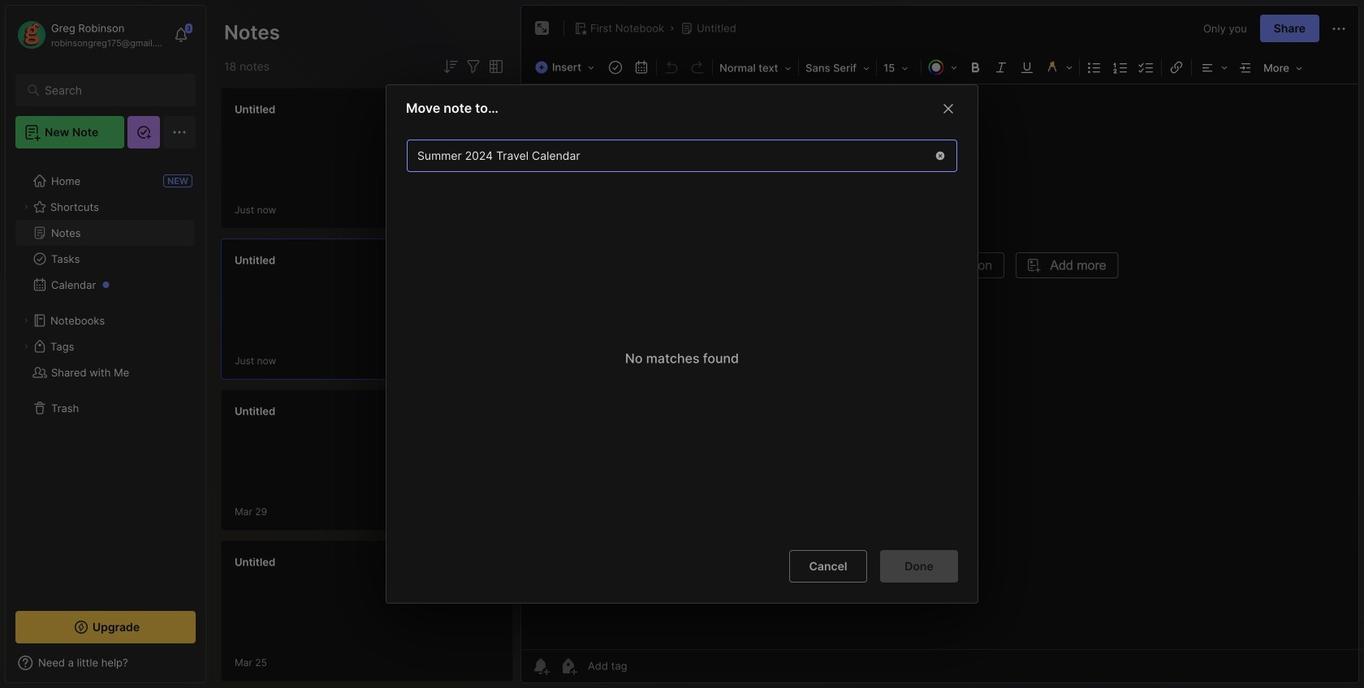 Task type: locate. For each thing, give the bounding box(es) containing it.
tree inside main element
[[6, 158, 205, 597]]

main element
[[0, 0, 211, 689]]

close image
[[939, 99, 958, 119]]

more image
[[1259, 57, 1307, 78]]

font family image
[[801, 57, 875, 78]]

tree
[[6, 158, 205, 597]]

calendar event image
[[630, 56, 653, 79]]

highlight image
[[1040, 56, 1078, 79]]

Note Editor text field
[[521, 84, 1359, 650]]

italic image
[[990, 56, 1013, 79]]

Find a location field
[[399, 132, 966, 538]]

expand note image
[[533, 19, 552, 38]]

bold image
[[964, 56, 987, 79]]

None search field
[[45, 80, 174, 100]]

checklist image
[[1135, 56, 1158, 79]]

task image
[[604, 56, 627, 79]]

heading level image
[[715, 57, 797, 78]]



Task type: vqa. For each thing, say whether or not it's contained in the screenshot.
Checklist image
yes



Task type: describe. For each thing, give the bounding box(es) containing it.
alignment image
[[1194, 56, 1233, 79]]

font color image
[[923, 56, 962, 79]]

add tag image
[[559, 657, 578, 676]]

insert link image
[[1165, 56, 1188, 79]]

none search field inside main element
[[45, 80, 174, 100]]

bulleted list image
[[1083, 56, 1106, 79]]

expand tags image
[[21, 342, 31, 352]]

add a reminder image
[[531, 657, 551, 676]]

numbered list image
[[1109, 56, 1132, 79]]

indent image
[[1234, 56, 1257, 79]]

expand notebooks image
[[21, 316, 31, 326]]

font size image
[[879, 57, 919, 78]]

insert image
[[531, 57, 603, 78]]

Search text field
[[45, 83, 174, 98]]

Find a location… text field
[[408, 143, 924, 169]]

underline image
[[1016, 56, 1039, 79]]

note window element
[[521, 5, 1359, 684]]



